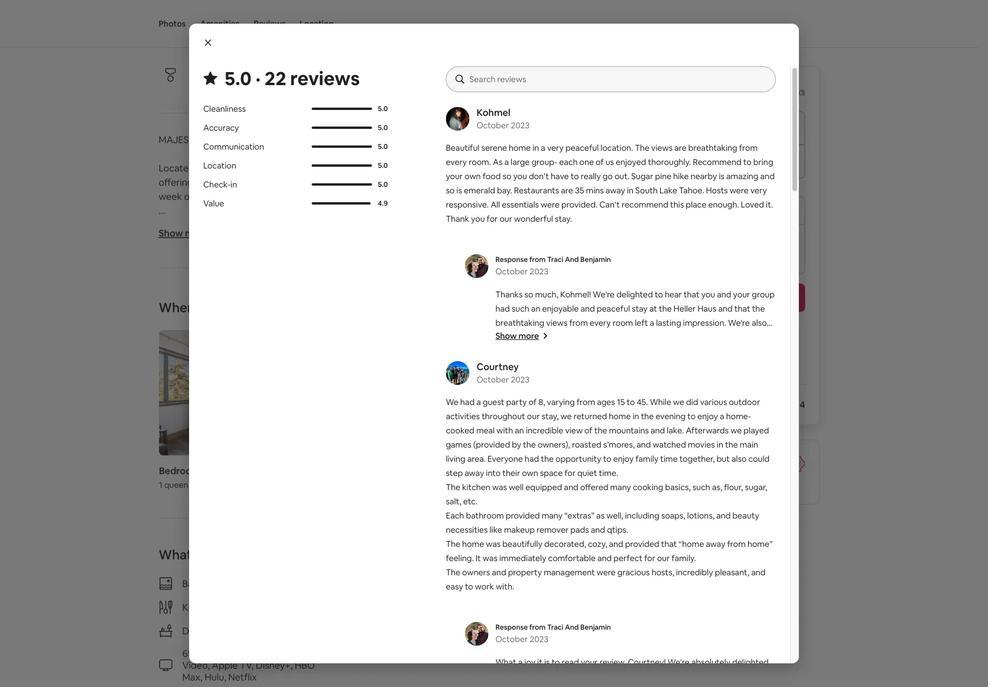 Task type: describe. For each thing, give the bounding box(es) containing it.
the left slopes,
[[469, 389, 483, 401]]

stay inside what a joy it is to read your review, courtney! we're absolutely delighted to hear about the wonderful memories and moments you and your family created during your stay at the heller haus by stayluxe.vacations. yo
[[573, 685, 588, 687]]

the up salt, at left bottom
[[446, 482, 461, 493]]

premises
[[450, 625, 489, 637]]

traci inside traci and benjamin covers the service fee for their guests.
[[686, 454, 707, 466]]

covers
[[615, 466, 644, 478]]

don't
[[529, 171, 549, 182]]

tahoe down almost
[[473, 488, 499, 500]]

etc.
[[463, 496, 478, 507]]

emerald
[[464, 185, 496, 196]]

bay view
[[182, 577, 220, 590]]

traci and benjamin image for kohmel
[[465, 254, 489, 278]]

5.0 for accuracy
[[378, 123, 388, 132]]

perfect inside a home for all seasons, and retaining its gorgeous redwood post and beam architecture and soaring granite fireplace, this cozy but spacious mountain lodge is the perfect basecamp for all of your tahoe adventures. enjoy panoramic views from rubicon peak to mt rose, and sapphire blue waters that appear to be so close you could almost reach it. the heller haus is perched atop a vista that allows for a truly four season tahoe experience.
[[480, 446, 513, 458]]

gracious
[[618, 567, 650, 578]]

5.0 for check-in
[[378, 180, 388, 189]]

burning
[[275, 289, 309, 302]]

to right the wait
[[625, 360, 633, 371]]

beauty
[[733, 510, 760, 521]]

that down appear
[[328, 488, 346, 500]]

sleep
[[237, 299, 270, 316]]

wifi
[[277, 2, 290, 13]]

view inside - panoramic lake view ~ 3000 sq ft luxury lodge - 5 bedrooms, 1 king, 3 queens, 4 twins bunks, (sleeps up to 12) - 4 bathrooms - fully equipped gourmet kitchen - granite hearth and wood burning fireplace - fast starlink mesh wifi - ski storage and pantry
[[232, 218, 252, 231]]

tahoe up blue
[[265, 460, 292, 472]]

is down recommend
[[719, 171, 725, 182]]

traci right the hearth.
[[548, 623, 564, 632]]

of up snow
[[271, 559, 280, 571]]

0 horizontal spatial show
[[159, 227, 183, 239]]

2 vertical spatial provided
[[626, 539, 660, 549]]

in left the south
[[627, 185, 634, 196]]

report this listing button
[[667, 519, 754, 530]]

refined for delivering
[[397, 375, 428, 387]]

the up peak at right
[[523, 439, 536, 450]]

owners
[[462, 567, 490, 578]]

also inside thanks so much, kohmel! we're delighted to hear that you and your group had such an enjoyable and peaceful stay at the heller haus and that the breathtaking views from every room left a lasting impression. we're also pleased that our responsiveness and the provided essentials contributed to your overall satisfaction. we truly appreciate your recommendation and kind words, and we can't wait to welcome you back for another wonderful stay. thank you for choosing stayluxe.vacations!
[[752, 318, 767, 328]]

reviews
[[254, 18, 286, 29]]

1 horizontal spatial 1
[[202, 464, 206, 477]]

hearth
[[199, 289, 228, 302]]

benjamin inside traci and benjamin is a superhost superhosts are experienced, highly rated hosts.
[[241, 68, 282, 80]]

is inside what a joy it is to read your review, courtney! we're absolutely delighted to hear about the wonderful memories and moments you and your family created during your stay at the heller haus by stayluxe.vacations. yo
[[545, 657, 550, 668]]

· inside dialog
[[256, 66, 261, 90]]

on up 'sometimes'
[[436, 625, 448, 637]]

your up haus.
[[307, 573, 326, 585]]

pads
[[571, 525, 589, 535]]

at inside what a joy it is to read your review, courtney! we're absolutely delighted to hear about the wonderful memories and moments you and your family created during your stay at the heller haus by stayluxe.vacations. yo
[[590, 685, 598, 687]]

amenities button
[[200, 0, 240, 47]]

hearth.
[[504, 616, 536, 628]]

an down delivering
[[372, 389, 383, 401]]

owners),
[[538, 439, 571, 450]]

1 horizontal spatial 22
[[765, 86, 774, 96]]

1 horizontal spatial stocked
[[420, 658, 456, 671]]

working.
[[372, 2, 404, 13]]

2 vertical spatial away
[[706, 539, 726, 549]]

while inside while tahoe prides itself with incredible culinary adventures, sometimes nothing beats a home cooked meal with the family. worry not, this kitchen is stocked and ready with everything you need including a fully stocked spice rack, and even basics like sugar, flour, pasta, rice, and popcorn - for family movie night of course!
[[159, 644, 183, 656]]

0 vertical spatial be
[[701, 321, 711, 332]]

heller inside what a joy it is to read your review, courtney! we're absolutely delighted to hear about the wonderful memories and moments you and your family created during your stay at the heller haus by stayluxe.vacations. yo
[[614, 685, 636, 687]]

8,
[[539, 397, 545, 407]]

what a joy it is to read your review, courtney! we're absolutely delighted to hear about the wonderful memories and moments you and your family created during your stay at the heller haus by stayluxe.vacations. yo
[[496, 657, 773, 687]]

for inside 'beautiful serene home in a very peaceful location. the views are breathtaking from every room. as a large group- each one of us enjoyed thoroughly. recommend to bring your own food so you don't have to really go out. sugar pine hike nearby is amazing and so is emerald bay. restaurants are 35 mins away in south lake tahoe. hosts were very responsive. all essentials were provided. can't recommend this place enough. loved it. thank you for our wonderful stay.'
[[487, 213, 498, 224]]

so inside a home for all seasons, and retaining its gorgeous redwood post and beam architecture and soaring granite fireplace, this cozy but spacious mountain lodge is the perfect basecamp for all of your tahoe adventures. enjoy panoramic views from rubicon peak to mt rose, and sapphire blue waters that appear to be so close you could almost reach it. the heller haus is perched atop a vista that allows for a truly four season tahoe experience.
[[386, 474, 397, 486]]

you down can't
[[581, 374, 595, 385]]

ready
[[476, 658, 501, 671]]

1 | from the left
[[206, 133, 208, 145]]

at inside thanks so much, kohmel! we're delighted to hear that you and your group had such an enjoyable and peaceful stay at the heller haus and that the breathtaking views from every room left a lasting impression. we're also pleased that our responsiveness and the provided essentials contributed to your overall satisfaction. we truly appreciate your recommendation and kind words, and we can't wait to welcome you back for another wonderful stay. thank you for choosing stayluxe.vacations!
[[650, 303, 658, 314]]

snow
[[268, 573, 291, 585]]

a up group-
[[541, 143, 546, 153]]

one
[[580, 157, 594, 167]]

easy
[[446, 581, 463, 592]]

your down pleased
[[506, 346, 523, 357]]

close
[[399, 474, 421, 486]]

0 horizontal spatial unload
[[358, 573, 388, 585]]

our up hosts, at the right bottom of page
[[658, 553, 670, 564]]

in down total
[[633, 411, 640, 422]]

a left fully
[[291, 673, 297, 685]]

1 vertical spatial 4
[[164, 261, 170, 273]]

the left main
[[726, 439, 738, 450]]

twins
[[303, 247, 327, 259]]

located in tahoe's storied west shore, the heller haus is the latest stayluxe rubicon offering, boasting majestic panoramic lake views, a rustic yet refined setting to enjoy a week on the slopes.
[[159, 162, 533, 202]]

the down returned
[[595, 425, 608, 436]]

you won't be charged yet
[[662, 321, 759, 332]]

non-refundable · $7,963 total
[[623, 205, 733, 216]]

- left 'fully'
[[159, 275, 162, 287]]

the up space
[[541, 454, 554, 464]]

we inside thanks so much, kohmel! we're delighted to hear that you and your group had such an enjoyable and peaceful stay at the heller haus and that the breathtaking views from every room left a lasting impression. we're also pleased that our responsiveness and the provided essentials contributed to your overall satisfaction. we truly appreciate your recommendation and kind words, and we can't wait to welcome you back for another wonderful stay. thank you for choosing stayluxe.vacations!
[[573, 360, 584, 371]]

as inside we had a guest party of 8, varying from ages 15 to 45.  while we did various outdoor activities throughout our stay, we returned home in the evening to enjoy a home- cooked meal with an incredible view of the mountains and lake. afterwards we played games (provided by the owners), roasted s'mores, and watched movies in the main living area.  everyone had the opportunity to enjoy family time together, but also could step away into their own space for quiet time. the kitchen was well equipped and offered many cooking basics, such as, flour, sugar, salt, etc. each bathroom provided many "extras" as well, including soaps, lotions, and beauty necessities like makeup remover pads and qtips. the home was beautifully decorated, cozy, and provided that "home away from home" feeling.  it was immediately comfortable and perfect for our family. the owners and property management were gracious hosts, incredibly pleasant, and easy to work with.
[[597, 510, 605, 521]]

from up returned
[[577, 397, 596, 407]]

loved
[[741, 199, 765, 210]]

such inside we had a guest party of 8, varying from ages 15 to 45.  while we did various outdoor activities throughout our stay, we returned home in the evening to enjoy a home- cooked meal with an incredible view of the mountains and lake. afterwards we played games (provided by the owners), roasted s'mores, and watched movies in the main living area.  everyone had the opportunity to enjoy family time together, but also could step away into their own space for quiet time. the kitchen was well equipped and offered many cooking basics, such as, flour, sugar, salt, etc. each bathroom provided many "extras" as well, including soaps, lotions, and beauty necessities like makeup remover pads and qtips. the home was beautifully decorated, cozy, and provided that "home away from home" feeling.  it was immediately comfortable and perfect for our family. the owners and property management were gracious hosts, incredibly pleasant, and easy to work with.
[[693, 482, 711, 493]]

incredibly
[[676, 567, 714, 578]]

a down large
[[526, 176, 531, 188]]

from up the much,
[[530, 255, 546, 264]]

were inside we had a guest party of 8, varying from ages 15 to 45.  while we did various outdoor activities throughout our stay, we returned home in the evening to enjoy a home- cooked meal with an incredible view of the mountains and lake. afterwards we played games (provided by the owners), roasted s'mores, and watched movies in the main living area.  everyone had the opportunity to enjoy family time together, but also could step away into their own space for quiet time. the kitchen was well equipped and offered many cooking basics, such as, flour, sugar, salt, etc. each bathroom provided many "extras" as well, including soaps, lotions, and beauty necessities like makeup remover pads and qtips. the home was beautifully decorated, cozy, and provided that "home away from home" feeling.  it was immediately comfortable and perfect for our family. the owners and property management were gracious hosts, incredibly pleasant, and easy to work with.
[[597, 567, 616, 578]]

for up soaring at left
[[195, 431, 207, 443]]

taxes
[[671, 399, 696, 411]]

pleasant,
[[715, 567, 750, 578]]

charged
[[713, 321, 745, 332]]

haus
[[194, 531, 219, 543]]

afterwards
[[686, 425, 729, 436]]

on down design at the bottom left of the page
[[227, 403, 238, 415]]

popcorn
[[226, 687, 264, 687]]

Search reviews, Press 'Enter' to search text field
[[470, 73, 765, 85]]

1 inside - panoramic lake view ~ 3000 sq ft luxury lodge - 5 bedrooms, 1 king, 3 queens, 4 twins bunks, (sleeps up to 12) - 4 bathrooms - fully equipped gourmet kitchen - granite hearth and wood burning fireplace - fast starlink mesh wifi - ski storage and pantry
[[221, 247, 225, 259]]

cozy,
[[588, 539, 608, 549]]

meal inside while tahoe prides itself with incredible culinary adventures, sometimes nothing beats a home cooked meal with the family. worry not, this kitchen is stocked and ready with everything you need including a fully stocked spice rack, and even basics like sugar, flour, pasta, rice, and popcorn - for family movie night of course!
[[221, 658, 242, 671]]

including inside while tahoe prides itself with incredible culinary adventures, sometimes nothing beats a home cooked meal with the family. worry not, this kitchen is stocked and ready with everything you need including a fully stocked spice rack, and even basics like sugar, flour, pasta, rice, and popcorn - for family movie night of course!
[[250, 673, 289, 685]]

traci and benjamin image
[[465, 254, 489, 278]]

of right halls
[[255, 587, 264, 600]]

luxury
[[213, 233, 242, 245]]

0 horizontal spatial stocked
[[319, 673, 354, 685]]

stay inside thanks so much, kohmel! we're delighted to hear that you and your group had such an enjoyable and peaceful stay at the heller haus and that the breathtaking views from every room left a lasting impression. we're also pleased that our responsiveness and the provided essentials contributed to your overall satisfaction. we truly appreciate your recommendation and kind words, and we can't wait to welcome you back for another wonderful stay. thank you for choosing stayluxe.vacations!
[[632, 303, 648, 314]]

1 vertical spatial enjoy
[[698, 411, 718, 422]]

a left the "book"
[[331, 616, 336, 628]]

the up 'sometimes'
[[455, 616, 469, 628]]

- up ~
[[159, 218, 162, 231]]

and inside traci and benjamin is a superhost superhosts are experienced, highly rated hosts.
[[220, 68, 239, 80]]

2 vertical spatial as
[[363, 616, 372, 628]]

5.0 · 22 reviews dialog
[[189, 24, 799, 687]]

this down haus
[[195, 546, 218, 563]]

of inside while tahoe prides itself with incredible culinary adventures, sometimes nothing beats a home cooked meal with the family. worry not, this kitchen is stocked and ready with everything you need including a fully stocked spice rack, and even basics like sugar, flour, pasta, rice, and popcorn - for family movie night of course!
[[367, 687, 377, 687]]

in inside thoughtfully renovated and restored in 2023, the heller haus returns to tahoe with the rich character of a classic alpine lodge, while delivering refined modern appointments and stunning design allowing you to unwind after an exhilarating day on the slopes, or a an epic day out on the lake.
[[321, 360, 328, 373]]

thoughtfully renovated and restored in 2023, the heller haus returns to tahoe with the rich character of a classic alpine lodge, while delivering refined modern appointments and stunning design allowing you to unwind after an exhilarating day on the slopes, or a an epic day out on the lake.
[[159, 360, 536, 415]]

views inside thanks so much, kohmel! we're delighted to hear that you and your group had such an enjoyable and peaceful stay at the heller haus and that the breathtaking views from every room left a lasting impression. we're also pleased that our responsiveness and the provided essentials contributed to your overall satisfaction. we truly appreciate your recommendation and kind words, and we can't wait to welcome you back for another wonderful stay. thank you for choosing stayluxe.vacations!
[[547, 318, 568, 328]]

1 vertical spatial granite
[[471, 616, 502, 628]]

watched
[[653, 439, 686, 450]]

time
[[661, 454, 678, 464]]

to left read
[[552, 657, 560, 668]]

1 vertical spatial day
[[192, 403, 208, 415]]

to up the modern
[[457, 360, 467, 373]]

truly inside thanks so much, kohmel! we're delighted to hear that you and your group had such an enjoyable and peaceful stay at the heller haus and that the breathtaking views from every room left a lasting impression. we're also pleased that our responsiveness and the provided essentials contributed to your overall satisfaction. we truly appreciate your recommendation and kind words, and we can't wait to welcome you back for another wonderful stay. thank you for choosing stayluxe.vacations!
[[614, 346, 631, 357]]

recommend
[[693, 157, 742, 167]]

our inside thanks so much, kohmel! we're delighted to hear that you and your group had such an enjoyable and peaceful stay at the heller haus and that the breathtaking views from every room left a lasting impression. we're also pleased that our responsiveness and the provided essentials contributed to your overall satisfaction. we truly appreciate your recommendation and kind words, and we can't wait to welcome you back for another wonderful stay. thank you for choosing stayluxe.vacations!
[[545, 332, 558, 342]]

the right shore,
[[328, 162, 343, 174]]

redwood inside a home for all seasons, and retaining its gorgeous redwood post and beam architecture and soaring granite fireplace, this cozy but spacious mountain lodge is the perfect basecamp for all of your tahoe adventures. enjoy panoramic views from rubicon peak to mt rose, and sapphire blue waters that appear to be so close you could almost reach it. the heller haus is perched atop a vista that allows for a truly four season tahoe experience.
[[375, 431, 414, 443]]

what for what a joy it is to read your review, courtney! we're absolutely delighted to hear about the wonderful memories and moments you and your family created during your stay at the heller haus by stayluxe.vacations. yo
[[496, 657, 517, 668]]

2 horizontal spatial are
[[675, 143, 687, 153]]

- left ski
[[159, 318, 162, 330]]

15
[[617, 397, 625, 407]]

cleanliness
[[203, 103, 246, 114]]

the down design at the bottom left of the page
[[240, 403, 255, 415]]

response from traci and benjamin october 2023 for courtney
[[496, 623, 611, 645]]

2023 up it
[[530, 634, 549, 645]]

the down warmth
[[251, 573, 266, 585]]

impression.
[[683, 318, 727, 328]]

to up the allows
[[362, 474, 371, 486]]

a left vista
[[298, 488, 303, 500]]

in up slopes. at left top
[[231, 179, 237, 190]]

5.0 for location
[[378, 161, 388, 170]]

2 horizontal spatial ·
[[760, 86, 762, 96]]

max,
[[182, 671, 203, 683]]

four
[[420, 488, 438, 500]]

0 horizontal spatial show more
[[159, 227, 209, 239]]

equipped inside we had a guest party of 8, varying from ages 15 to 45.  while we did various outdoor activities throughout our stay, we returned home in the evening to enjoy a home- cooked meal with an incredible view of the mountains and lake. afterwards we played games (provided by the owners), roasted s'mores, and watched movies in the main living area.  everyone had the opportunity to enjoy family time together, but also could step away into their own space for quiet time. the kitchen was well equipped and offered many cooking basics, such as, flour, sugar, salt, etc. each bathroom provided many "extras" as well, including soaps, lotions, and beauty necessities like makeup remover pads and qtips. the home was beautifully decorated, cozy, and provided that "home away from home" feeling.  it was immediately comfortable and perfect for our family. the owners and property management were gracious hosts, incredibly pleasant, and easy to work with.
[[526, 482, 563, 493]]

the left latest
[[404, 162, 419, 174]]

response for kohmel
[[496, 255, 528, 264]]

the left fire
[[374, 616, 389, 628]]

for right "suited"
[[359, 2, 370, 13]]

queens,
[[258, 247, 294, 259]]

flour, inside we had a guest party of 8, varying from ages 15 to 45.  while we did various outdoor activities throughout our stay, we returned home in the evening to enjoy a home- cooked meal with an incredible view of the mountains and lake. afterwards we played games (provided by the owners), roasted s'mores, and watched movies in the main living area.  everyone had the opportunity to enjoy family time together, but also could step away into their own space for quiet time. the kitchen was well equipped and offered many cooking basics, such as, flour, sugar, salt, etc. each bathroom provided many "extras" as well, including soaps, lotions, and beauty necessities like makeup remover pads and qtips. the home was beautifully decorated, cozy, and provided that "home away from home" feeling.  it was immediately comfortable and perfect for our family. the owners and property management were gracious hosts, incredibly pleasant, and easy to work with.
[[725, 482, 744, 493]]

your right during
[[554, 685, 571, 687]]

season
[[440, 488, 471, 500]]

beautiful serene home in a very peaceful location. the views are breathtaking from every room. as a large group- each one of us enjoyed thoroughly. recommend to bring your own food so you don't have to really go out. sugar pine hike nearby is amazing and so is emerald bay. restaurants are 35 mins away in south lake tahoe. hosts were very responsive. all essentials were provided. can't recommend this place enough. loved it. thank you for our wonderful stay.
[[446, 143, 775, 224]]

their inside we had a guest party of 8, varying from ages 15 to 45.  while we did various outdoor activities throughout our stay, we returned home in the evening to enjoy a home- cooked meal with an incredible view of the mountains and lake. afterwards we played games (provided by the owners), roasted s'mores, and watched movies in the main living area.  everyone had the opportunity to enjoy family time together, but also could step away into their own space for quiet time. the kitchen was well equipped and offered many cooking basics, such as, flour, sugar, salt, etc. each bathroom provided many "extras" as well, including soaps, lotions, and beauty necessities like makeup remover pads and qtips. the home was beautifully decorated, cozy, and provided that "home away from home" feeling.  it was immediately comfortable and perfect for our family. the owners and property management were gracious hosts, incredibly pleasant, and easy to work with.
[[503, 468, 521, 478]]

tahoe inside while tahoe prides itself with incredible culinary adventures, sometimes nothing beats a home cooked meal with the family. worry not, this kitchen is stocked and ready with everything you need including a fully stocked spice rack, and even basics like sugar, flour, pasta, rice, and popcorn - for family movie night of course!
[[185, 644, 212, 656]]

0 horizontal spatial all
[[209, 431, 219, 443]]

feeling.
[[446, 553, 474, 564]]

a left rustic
[[373, 176, 378, 188]]

can
[[391, 559, 407, 571]]

area.
[[468, 454, 486, 464]]

65"
[[182, 647, 197, 659]]

refundable
[[641, 205, 683, 216]]

show inside '5.0 · 22 reviews' dialog
[[496, 331, 517, 341]]

gear,
[[411, 573, 433, 585]]

every inside thanks so much, kohmel! we're delighted to hear that you and your group had such an enjoyable and peaceful stay at the heller haus and that the breathtaking views from every room left a lasting impression. we're also pleased that our responsiveness and the provided essentials contributed to your overall satisfaction. we truly appreciate your recommendation and kind words, and we can't wait to welcome you back for another wonderful stay. thank you for choosing stayluxe.vacations!
[[590, 318, 611, 328]]

home up it
[[462, 539, 484, 549]]

5.0 for communication
[[378, 142, 388, 151]]

with inside we had a guest party of 8, varying from ages 15 to 45.  while we did various outdoor activities throughout our stay, we returned home in the evening to enjoy a home- cooked meal with an incredible view of the mountains and lake. afterwards we played games (provided by the owners), roasted s'mores, and watched movies in the main living area.  everyone had the opportunity to enjoy family time together, but also could step away into their own space for quiet time. the kitchen was well equipped and offered many cooking basics, such as, flour, sugar, salt, etc. each bathroom provided many "extras" as well, including soaps, lotions, and beauty necessities like makeup remover pads and qtips. the home was beautifully decorated, cozy, and provided that "home away from home" feeling.  it was immediately comfortable and perfect for our family. the owners and property management were gracious hosts, incredibly pleasant, and easy to work with.
[[497, 425, 513, 436]]

benjamin up kohmel! on the right top of page
[[581, 255, 611, 264]]

a for a home for all seasons, and retaining its gorgeous redwood post and beam architecture and soaring granite fireplace, this cozy but spacious mountain lodge is the perfect basecamp for all of your tahoe adventures. enjoy panoramic views from rubicon peak to mt rose, and sapphire blue waters that appear to be so close you could almost reach it. the heller haus is perched atop a vista that allows for a truly four season tahoe experience.
[[159, 431, 165, 443]]

the inside a home for all seasons, and retaining its gorgeous redwood post and beam architecture and soaring granite fireplace, this cozy but spacious mountain lodge is the perfect basecamp for all of your tahoe adventures. enjoy panoramic views from rubicon peak to mt rose, and sapphire blue waters that appear to be so close you could almost reach it. the heller haus is perched atop a vista that allows for a truly four season tahoe experience.
[[159, 488, 175, 500]]

the inside traci and benjamin covers the service fee for their guests.
[[646, 466, 661, 478]]

video,
[[182, 659, 210, 671]]

such inside thanks so much, kohmel! we're delighted to hear that you and your group had such an enjoyable and peaceful stay at the heller haus and that the breathtaking views from every room left a lasting impression. we're also pleased that our responsiveness and the provided essentials contributed to your overall satisfaction. we truly appreciate your recommendation and kind words, and we can't wait to welcome you back for another wonderful stay. thank you for choosing stayluxe.vacations!
[[512, 303, 530, 314]]

0 horizontal spatial up
[[297, 616, 308, 628]]

essentials inside 'beautiful serene home in a very peaceful location. the views are breathtaking from every room. as a large group- each one of us enjoyed thoroughly. recommend to bring your own food so you don't have to really go out. sugar pine hike nearby is amazing and so is emerald bay. restaurants are 35 mins away in south lake tahoe. hosts were very responsive. all essentials were provided. can't recommend this place enough. loved it. thank you for our wonderful stay.'
[[502, 199, 539, 210]]

king,
[[227, 247, 249, 259]]

in up yourself
[[246, 27, 254, 40]]

0 vertical spatial was
[[493, 482, 507, 493]]

a left guest
[[477, 397, 481, 407]]

with inside 'self check-in check yourself in with the keypad.'
[[263, 43, 280, 53]]

1 vertical spatial very
[[751, 185, 767, 196]]

apple
[[212, 659, 238, 671]]

panoramic inside located in tahoe's storied west shore, the heller haus is the latest stayluxe rubicon offering, boasting majestic panoramic lake views, a rustic yet refined setting to enjoy a week on the slopes.
[[277, 176, 323, 188]]

cancellation
[[615, 187, 661, 195]]

of up roasted
[[585, 425, 593, 436]]

a down various
[[720, 411, 725, 422]]

0 horizontal spatial service
[[630, 454, 662, 466]]

food
[[483, 171, 501, 182]]

a for a common area with wifi that's well-suited for working.
[[197, 2, 202, 13]]

alder
[[282, 559, 304, 571]]

from up beats
[[530, 623, 546, 632]]

it. inside 'beautiful serene home in a very peaceful location. the views are breathtaking from every room. as a large group- each one of us enjoyed thoroughly. recommend to bring your own food so you don't have to really go out. sugar pine hike nearby is amazing and so is emerald bay. restaurants are 35 mins away in south lake tahoe. hosts were very responsive. all essentials were provided. can't recommend this place enough. loved it. thank you for our wonderful stay.'
[[766, 199, 774, 210]]

keypad.
[[297, 43, 326, 53]]

unwind
[[315, 389, 347, 401]]

2 vertical spatial was
[[483, 553, 498, 564]]

basics
[[445, 673, 472, 685]]

2 vertical spatial had
[[525, 454, 539, 464]]

the down overall
[[518, 360, 533, 373]]

to right peak at right
[[531, 460, 541, 472]]

their inside traci and benjamin covers the service fee for their guests.
[[727, 466, 747, 478]]

1 vertical spatial provided
[[506, 510, 540, 521]]

and up kohmel! on the right top of page
[[565, 255, 579, 264]]

1 vertical spatial was
[[486, 539, 501, 549]]

you up the impression. at the right of the page
[[702, 289, 716, 300]]

essentials inside thanks so much, kohmel! we're delighted to hear that you and your group had such an enjoyable and peaceful stay at the heller haus and that the breathtaking views from every room left a lasting impression. we're also pleased that our responsiveness and the provided essentials contributed to your overall satisfaction. we truly appreciate your recommendation and kind words, and we can't wait to welcome you back for another wonderful stay. thank you for choosing stayluxe.vacations!
[[687, 332, 724, 342]]

1 vertical spatial many
[[542, 510, 563, 521]]

adventures.
[[294, 460, 345, 472]]

the up lasting
[[659, 303, 672, 314]]

is inside while tahoe prides itself with incredible culinary adventures, sometimes nothing beats a home cooked meal with the family. worry not, this kitchen is stocked and ready with everything you need including a fully stocked spice rack, and even basics like sugar, flour, pasta, rice, and popcorn - for family movie night of course!
[[412, 658, 418, 671]]

1 horizontal spatial location
[[300, 18, 334, 29]]

your up back
[[676, 346, 693, 357]]

wifi
[[248, 304, 266, 316]]

you down large
[[513, 171, 527, 182]]

amenities
[[200, 18, 240, 29]]

the inside a home for all seasons, and retaining its gorgeous redwood post and beam architecture and soaring granite fireplace, this cozy but spacious mountain lodge is the perfect basecamp for all of your tahoe adventures. enjoy panoramic views from rubicon peak to mt rose, and sapphire blue waters that appear to be so close you could almost reach it. the heller haus is perched atop a vista that allows for a truly four season tahoe experience.
[[463, 446, 478, 458]]

of inside thoughtfully renovated and restored in 2023, the heller haus returns to tahoe with the rich character of a classic alpine lodge, while delivering refined modern appointments and stunning design allowing you to unwind after an exhilarating day on the slopes, or a an epic day out on the lake.
[[221, 375, 230, 387]]

and inside traci and benjamin covers the service fee for their guests.
[[709, 454, 727, 466]]

movies
[[688, 439, 715, 450]]

1 vertical spatial yet
[[746, 321, 759, 332]]

2 | from the left
[[252, 133, 254, 145]]

with inside 65" hdtv with amazon prime video, apple tv, disney+, hbo max, hulu, netflix
[[227, 647, 245, 659]]

family. inside we had a guest party of 8, varying from ages 15 to 45.  while we did various outdoor activities throughout our stay, we returned home in the evening to enjoy a home- cooked meal with an incredible view of the mountains and lake. afterwards we played games (provided by the owners), roasted s'mores, and watched movies in the main living area.  everyone had the opportunity to enjoy family time together, but also could step away into their own space for quiet time. the kitchen was well equipped and offered many cooking basics, such as, flour, sugar, salt, etc. each bathroom provided many "extras" as well, including soaps, lotions, and beauty necessities like makeup remover pads and qtips. the home was beautifully decorated, cozy, and provided that "home away from home" feeling.  it was immediately comfortable and perfect for our family. the owners and property management were gracious hosts, incredibly pleasant, and easy to work with.
[[672, 553, 696, 564]]

0 vertical spatial day
[[438, 389, 453, 401]]

mountains
[[609, 425, 649, 436]]

up inside - panoramic lake view ~ 3000 sq ft luxury lodge - 5 bedrooms, 1 king, 3 queens, 4 twins bunks, (sleeps up to 12) - 4 bathrooms - fully equipped gourmet kitchen - granite hearth and wood burning fireplace - fast starlink mesh wifi - ski storage and pantry
[[392, 247, 403, 259]]

1 vertical spatial or
[[268, 616, 277, 628]]

is down "sapphire"
[[229, 488, 235, 500]]

disney+,
[[256, 659, 293, 671]]

perfect inside we had a guest party of 8, varying from ages 15 to 45.  while we did various outdoor activities throughout our stay, we returned home in the evening to enjoy a home- cooked meal with an incredible view of the mountains and lake. afterwards we played games (provided by the owners), roasted s'mores, and watched movies in the main living area.  everyone had the opportunity to enjoy family time together, but also could step away into their own space for quiet time. the kitchen was well equipped and offered many cooking basics, such as, flour, sugar, salt, etc. each bathroom provided many "extras" as well, including soaps, lotions, and beauty necessities like makeup remover pads and qtips. the home was beautifully decorated, cozy, and provided that "home away from home" feeling.  it was immediately comfortable and perfect for our family. the owners and property management were gracious hosts, incredibly pleasant, and easy to work with.
[[614, 553, 643, 564]]

for right back
[[707, 360, 719, 371]]

an left epic
[[159, 403, 169, 415]]

heller inside located in tahoe's storied west shore, the heller haus is the latest stayluxe rubicon offering, boasting majestic panoramic lake views, a rustic yet refined setting to enjoy a week on the slopes.
[[345, 162, 370, 174]]

panoramic inside a home for all seasons, and retaining its gorgeous redwood post and beam architecture and soaring granite fireplace, this cozy but spacious mountain lodge is the perfect basecamp for all of your tahoe adventures. enjoy panoramic views from rubicon peak to mt rose, and sapphire blue waters that appear to be so close you could almost reach it. the heller haus is perched atop a vista that allows for a truly four season tahoe experience.
[[372, 460, 419, 472]]

benjamin inside traci and benjamin covers the service fee for their guests.
[[729, 454, 769, 466]]

that up vista
[[308, 474, 326, 486]]

1 horizontal spatial 5.0 · 22 reviews
[[747, 86, 806, 96]]

to up created on the right of the page
[[496, 671, 504, 682]]

show more button for thanks
[[496, 330, 549, 342]]

the down group
[[753, 303, 765, 314]]

2 vertical spatial are
[[561, 185, 573, 196]]

pleased
[[496, 332, 526, 342]]

2 horizontal spatial we're
[[729, 318, 750, 328]]

2 vertical spatial enjoy
[[614, 454, 634, 464]]

own inside 'beautiful serene home in a very peaceful location. the views are breathtaking from every room. as a large group- each one of us enjoyed thoroughly. recommend to bring your own food so you don't have to really go out. sugar pine hike nearby is amazing and so is emerald bay. restaurants are 35 mins away in south lake tahoe. hosts were very responsive. all essentials were provided. can't recommend this place enough. loved it. thank you for our wonderful stay.'
[[465, 171, 481, 182]]

choosing
[[609, 374, 644, 385]]

0 horizontal spatial 1
[[159, 479, 162, 490]]

your up stayluxe.vacations.
[[731, 671, 748, 682]]

the down memories
[[600, 685, 613, 687]]

thoroughly.
[[648, 157, 691, 167]]

1 horizontal spatial all
[[221, 460, 230, 472]]

us
[[606, 157, 614, 167]]

everyone
[[488, 454, 523, 464]]

heller inside thanks so much, kohmel! we're delighted to hear that you and your group had such an enjoyable and peaceful stay at the heller haus and that the breathtaking views from every room left a lasting impression. we're also pleased that our responsiveness and the provided essentials contributed to your overall satisfaction. we truly appreciate your recommendation and kind words, and we can't wait to welcome you back for another wonderful stay. thank you for choosing stayluxe.vacations!
[[674, 303, 696, 314]]

character
[[177, 375, 219, 387]]

a right the allows
[[391, 488, 397, 500]]

2 vertical spatial view
[[200, 577, 220, 590]]

kitchen inside while tahoe prides itself with incredible culinary adventures, sometimes nothing beats a home cooked meal with the family. worry not, this kitchen is stocked and ready with everything you need including a fully stocked spice rack, and even basics like sugar, flour, pasta, rice, and popcorn - for family movie night of course!
[[377, 658, 410, 671]]

your down can
[[390, 573, 409, 585]]

activities
[[446, 411, 480, 422]]

this inside while tahoe prides itself with incredible culinary adventures, sometimes nothing beats a home cooked meal with the family. worry not, this kitchen is stocked and ready with everything you need including a fully stocked spice rack, and even basics like sugar, flour, pasta, rice, and popcorn - for family movie night of course!
[[360, 658, 375, 671]]

and up read
[[565, 623, 579, 632]]

0 horizontal spatial more
[[185, 227, 209, 239]]

thank inside thanks so much, kohmel! we're delighted to hear that you and your group had such an enjoyable and peaceful stay at the heller haus and that the breathtaking views from every room left a lasting impression. we're also pleased that our responsiveness and the provided essentials contributed to your overall satisfaction. we truly appreciate your recommendation and kind words, and we can't wait to welcome you back for another wonderful stay. thank you for choosing stayluxe.vacations!
[[556, 374, 579, 385]]

view inside we had a guest party of 8, varying from ages 15 to 45.  while we did various outdoor activities throughout our stay, we returned home in the evening to enjoy a home- cooked meal with an incredible view of the mountains and lake. afterwards we played games (provided by the owners), roasted s'mores, and watched movies in the main living area.  everyone had the opportunity to enjoy family time together, but also could step away into their own space for quiet time. the kitchen was well equipped and offered many cooking basics, such as, flour, sugar, salt, etc. each bathroom provided many "extras" as well, including soaps, lotions, and beauty necessities like makeup remover pads and qtips. the home was beautifully decorated, cozy, and provided that "home away from home" feeling.  it was immediately comfortable and perfect for our family. the owners and property management were gracious hosts, incredibly pleasant, and easy to work with.
[[566, 425, 583, 436]]

while
[[327, 375, 350, 387]]

0 horizontal spatial were
[[541, 199, 560, 210]]

0 vertical spatial many
[[611, 482, 631, 493]]

1 horizontal spatial 4
[[296, 247, 301, 259]]

halls
[[234, 587, 253, 600]]

your right read
[[581, 657, 598, 668]]

the up 'growth' at the left of page
[[159, 573, 173, 585]]

to down lodge,
[[304, 389, 313, 401]]

lake inside located in tahoe's storied west shore, the heller haus is the latest stayluxe rubicon offering, boasting majestic panoramic lake views, a rustic yet refined setting to enjoy a week on the slopes.
[[325, 176, 342, 188]]

october up thanks
[[496, 266, 528, 277]]

lake inside - panoramic lake view ~ 3000 sq ft luxury lodge - 5 bedrooms, 1 king, 3 queens, 4 twins bunks, (sleeps up to 12) - 4 bathrooms - fully equipped gourmet kitchen - granite hearth and wood burning fireplace - fast starlink mesh wifi - ski storage and pantry
[[212, 218, 230, 231]]

on down the modern
[[455, 389, 467, 401]]

traci and benjamin covers the service fee for their guests.
[[615, 454, 769, 490]]

it. inside a home for all seasons, and retaining its gorgeous redwood post and beam architecture and soaring granite fireplace, this cozy but spacious mountain lodge is the perfect basecamp for all of your tahoe adventures. enjoy panoramic views from rubicon peak to mt rose, and sapphire blue waters that appear to be so close you could almost reach it. the heller haus is perched atop a vista that allows for a truly four season tahoe experience.
[[526, 474, 534, 486]]

- left granite
[[159, 289, 162, 302]]

bathroom
[[466, 510, 504, 521]]

from inside 'beautiful serene home in a very peaceful location. the views are breathtaking from every room. as a large group- each one of us enjoyed thoroughly. recommend to bring your own food so you don't have to really go out. sugar pine hike nearby is amazing and so is emerald bay. restaurants are 35 mins away in south lake tahoe. hosts were very responsive. all essentials were provided. can't recommend this place enough. loved it. thank you for our wonderful stay.'
[[740, 143, 758, 153]]

cooked inside while tahoe prides itself with incredible culinary adventures, sometimes nothing beats a home cooked meal with the family. worry not, this kitchen is stocked and ready with everything you need including a fully stocked spice rack, and even basics like sugar, flour, pasta, rice, and popcorn - for family movie night of course!
[[186, 658, 219, 671]]

granite inside a home for all seasons, and retaining its gorgeous redwood post and beam architecture and soaring granite fireplace, this cozy but spacious mountain lodge is the perfect basecamp for all of your tahoe adventures. enjoy panoramic views from rubicon peak to mt rose, and sapphire blue waters that appear to be so close you could almost reach it. the heller haus is perched atop a vista that allows for a truly four season tahoe experience.
[[211, 446, 242, 458]]

to down did
[[688, 411, 696, 422]]

lake. inside we had a guest party of 8, varying from ages 15 to 45.  while we did various outdoor activities throughout our stay, we returned home in the evening to enjoy a home- cooked meal with an incredible view of the mountains and lake. afterwards we played games (provided by the owners), roasted s'mores, and watched movies in the main living area.  everyone had the opportunity to enjoy family time together, but also could step away into their own space for quiet time. the kitchen was well equipped and offered many cooking basics, such as, flour, sugar, salt, etc. each bathroom provided many "extras" as well, including soaps, lotions, and beauty necessities like makeup remover pads and qtips. the home was beautifully decorated, cozy, and provided that "home away from home" feeling.  it was immediately comfortable and perfect for our family. the owners and property management were gracious hosts, incredibly pleasant, and easy to work with.
[[667, 425, 684, 436]]

ft
[[203, 233, 211, 245]]

1 horizontal spatial ·
[[685, 205, 687, 216]]

for right the allows
[[377, 488, 389, 500]]

together,
[[680, 454, 715, 464]]

including inside we had a guest party of 8, varying from ages 15 to 45.  while we did various outdoor activities throughout our stay, we returned home in the evening to enjoy a home- cooked meal with an incredible view of the mountains and lake. afterwards we played games (provided by the owners), roasted s'mores, and watched movies in the main living area.  everyone had the opportunity to enjoy family time together, but also could step away into their own space for quiet time. the kitchen was well equipped and offered many cooking basics, such as, flour, sugar, salt, etc. each bathroom provided many "extras" as well, including soaps, lotions, and beauty necessities like makeup remover pads and qtips. the home was beautifully decorated, cozy, and provided that "home away from home" feeling.  it was immediately comfortable and perfect for our family. the owners and property management were gracious hosts, incredibly pleasant, and easy to work with.
[[625, 510, 660, 521]]

2023 inside kohmel october 2023
[[511, 120, 530, 131]]

be inside a home for all seasons, and retaining its gorgeous redwood post and beam architecture and soaring granite fireplace, this cozy but spacious mountain lodge is the perfect basecamp for all of your tahoe adventures. enjoy panoramic views from rubicon peak to mt rose, and sapphire blue waters that appear to be so close you could almost reach it. the heller haus is perched atop a vista that allows for a truly four season tahoe experience.
[[373, 474, 384, 486]]

we down varying
[[561, 411, 572, 422]]

in right yourself
[[255, 43, 262, 53]]

we left did
[[674, 397, 685, 407]]

all
[[491, 199, 500, 210]]

0 horizontal spatial we're
[[593, 289, 615, 300]]

to up 'courtney'
[[496, 346, 504, 357]]

the up shake
[[219, 559, 233, 571]]

haus inside what a joy it is to read your review, courtney! we're absolutely delighted to hear about the wonderful memories and moments you and your family created during your stay at the heller haus by stayluxe.vacations. yo
[[638, 685, 657, 687]]

even
[[422, 673, 443, 685]]

appointments
[[466, 375, 528, 387]]

lake. inside thoughtfully renovated and restored in 2023, the heller haus returns to tahoe with the rich character of a classic alpine lodge, while delivering refined modern appointments and stunning design allowing you to unwind after an exhilarating day on the slopes, or a an epic day out on the lake.
[[257, 403, 276, 415]]



Task type: locate. For each thing, give the bounding box(es) containing it.
bed
[[190, 479, 205, 490]]

is right lodge
[[455, 446, 461, 458]]

you inside thoughtfully renovated and restored in 2023, the heller haus returns to tahoe with the rich character of a classic alpine lodge, while delivering refined modern appointments and stunning design allowing you to unwind after an exhilarating day on the slopes, or a an epic day out on the lake.
[[286, 389, 302, 401]]

the inside while tahoe prides itself with incredible culinary adventures, sometimes nothing beats a home cooked meal with the family. worry not, this kitchen is stocked and ready with everything you need including a fully stocked spice rack, and even basics like sugar, flour, pasta, rice, and popcorn - for family movie night of course!
[[265, 658, 280, 671]]

haus inside thanks so much, kohmel! we're delighted to hear that you and your group had such an enjoyable and peaceful stay at the heller haus and that the breathtaking views from every room left a lasting impression. we're also pleased that our responsiveness and the provided essentials contributed to your overall satisfaction. we truly appreciate your recommendation and kind words, and we can't wait to welcome you back for another wonderful stay. thank you for choosing stayluxe.vacations!
[[698, 303, 717, 314]]

bedrooms,
[[172, 247, 219, 259]]

that up the impression. at the right of the page
[[684, 289, 700, 300]]

dedicated
[[182, 625, 228, 637]]

service up the basics,
[[663, 466, 694, 478]]

lodge,
[[298, 375, 325, 387]]

a right as at the top of the page
[[505, 157, 509, 167]]

were down amazing
[[730, 185, 749, 196]]

0 vertical spatial very
[[548, 143, 564, 153]]

an inside thanks so much, kohmel! we're delighted to hear that you and your group had such an enjoyable and peaceful stay at the heller haus and that the breathtaking views from every room left a lasting impression. we're also pleased that our responsiveness and the provided essentials contributed to your overall satisfaction. we truly appreciate your recommendation and kind words, and we can't wait to welcome you back for another wonderful stay. thank you for choosing stayluxe.vacations!
[[532, 303, 541, 314]]

1 vertical spatial place
[[220, 546, 254, 563]]

delivering
[[352, 375, 394, 387]]

haus
[[372, 162, 394, 174], [698, 303, 717, 314], [400, 360, 422, 373], [205, 488, 226, 500], [638, 685, 657, 687]]

sapphire
[[216, 474, 254, 486]]

0 vertical spatial flour,
[[725, 482, 744, 493]]

heller inside greeted with the warmth of alder and redwoods, you can unload your gear as you enter the mudroom. shake the snow off your boots, unload your gear, and head inside the old growth redwood halls of heller haus.
[[267, 587, 292, 600]]

0 vertical spatial up
[[392, 247, 403, 259]]

views down lodge
[[421, 460, 445, 472]]

hear inside thanks so much, kohmel! we're delighted to hear that you and your group had such an enjoyable and peaceful stay at the heller haus and that the breathtaking views from every room left a lasting impression. we're also pleased that our responsiveness and the provided essentials contributed to your overall satisfaction. we truly appreciate your recommendation and kind words, and we can't wait to welcome you back for another wonderful stay. thank you for choosing stayluxe.vacations!
[[665, 289, 682, 300]]

our inside 'beautiful serene home in a very peaceful location. the views are breathtaking from every room. as a large group- each one of us enjoyed thoroughly. recommend to bring your own food so you don't have to really go out. sugar pine hike nearby is amazing and so is emerald bay. restaurants are 35 mins away in south lake tahoe. hosts were very responsive. all essentials were provided. can't recommend this place enough. loved it. thank you for our wonderful stay.'
[[500, 213, 513, 224]]

also inside we had a guest party of 8, varying from ages 15 to 45.  while we did various outdoor activities throughout our stay, we returned home in the evening to enjoy a home- cooked meal with an incredible view of the mountains and lake. afterwards we played games (provided by the owners), roasted s'mores, and watched movies in the main living area.  everyone had the opportunity to enjoy family time together, but also could step away into their own space for quiet time. the kitchen was well equipped and offered many cooking basics, such as, flour, sugar, salt, etc. each bathroom provided many "extras" as well, including soaps, lotions, and beauty necessities like makeup remover pads and qtips. the home was beautifully decorated, cozy, and provided that "home away from home" feeling.  it was immediately comfortable and perfect for our family. the owners and property management were gracious hosts, incredibly pleasant, and easy to work with.
[[732, 454, 747, 464]]

equipped up hearth
[[186, 275, 228, 287]]

1 vertical spatial panoramic
[[372, 460, 419, 472]]

1 horizontal spatial up
[[392, 247, 403, 259]]

could up season
[[441, 474, 465, 486]]

cooked up max,
[[186, 658, 219, 671]]

family inside what a joy it is to read your review, courtney! we're absolutely delighted to hear about the wonderful memories and moments you and your family created during your stay at the heller haus by stayluxe.vacations. yo
[[750, 671, 773, 682]]

0 horizontal spatial family.
[[282, 658, 309, 671]]

fee.
[[664, 454, 681, 466]]

various
[[700, 397, 728, 407]]

so left close
[[386, 474, 397, 486]]

0 vertical spatial own
[[465, 171, 481, 182]]

a inside thanks so much, kohmel! we're delighted to hear that you and your group had such an enjoyable and peaceful stay at the heller haus and that the breathtaking views from every room left a lasting impression. we're also pleased that our responsiveness and the provided essentials contributed to your overall satisfaction. we truly appreciate your recommendation and kind words, and we can't wait to welcome you back for another wonderful stay. thank you for choosing stayluxe.vacations!
[[650, 318, 655, 328]]

makeup
[[504, 525, 535, 535]]

place inside 'beautiful serene home in a very peaceful location. the views are breathtaking from every room. as a large group- each one of us enjoyed thoroughly. recommend to bring your own food so you don't have to really go out. sugar pine hike nearby is amazing and so is emerald bay. restaurants are 35 mins away in south lake tahoe. hosts were very responsive. all essentials were provided. can't recommend this place enough. loved it. thank you for our wonderful stay.'
[[686, 199, 707, 210]]

our up overall
[[545, 332, 558, 342]]

the down mt
[[159, 488, 175, 500]]

the down left
[[636, 332, 649, 342]]

more up overall
[[519, 331, 539, 341]]

courtney image
[[446, 361, 470, 385], [446, 361, 470, 385]]

1 vertical spatial view
[[566, 425, 583, 436]]

2 response from traci and benjamin october 2023 from the top
[[496, 623, 611, 645]]

wonderful down read
[[564, 671, 603, 682]]

you left can
[[373, 559, 389, 571]]

0 horizontal spatial 4
[[164, 261, 170, 273]]

or inside thoughtfully renovated and restored in 2023, the heller haus returns to tahoe with the rich character of a classic alpine lodge, while delivering refined modern appointments and stunning design allowing you to unwind after an exhilarating day on the slopes, or a an epic day out on the lake.
[[518, 389, 527, 401]]

you up inside
[[495, 559, 511, 571]]

45.
[[637, 397, 648, 407]]

to up lasting
[[655, 289, 663, 300]]

"home
[[679, 539, 705, 549]]

1 left the king,
[[221, 247, 225, 259]]

None radio
[[785, 204, 798, 217], [785, 232, 798, 245], [785, 204, 798, 217], [785, 232, 798, 245]]

2023 inside courtney october 2023
[[511, 374, 530, 385]]

you down alpine
[[286, 389, 302, 401]]

refined for yet
[[423, 176, 454, 188]]

0 horizontal spatial stay
[[573, 685, 588, 687]]

out
[[210, 403, 225, 415]]

0 vertical spatial more
[[185, 227, 209, 239]]

for inside while tahoe prides itself with incredible culinary adventures, sometimes nothing beats a home cooked meal with the family. worry not, this kitchen is stocked and ready with everything you need including a fully stocked spice rack, and even basics like sugar, flour, pasta, rice, and popcorn - for family movie night of course!
[[271, 687, 284, 687]]

breathtaking inside 'beautiful serene home in a very peaceful location. the views are breathtaking from every room. as a large group- each one of us enjoyed thoroughly. recommend to bring your own food so you don't have to really go out. sugar pine hike nearby is amazing and so is emerald bay. restaurants are 35 mins away in south lake tahoe. hosts were very responsive. all essentials were provided. can't recommend this place enough. loved it. thank you for our wonderful stay.'
[[689, 143, 738, 153]]

delighted right absolutely
[[733, 657, 769, 668]]

unload
[[409, 559, 438, 571], [358, 573, 388, 585]]

enter
[[513, 559, 537, 571]]

2 horizontal spatial 1
[[221, 247, 225, 259]]

and
[[761, 171, 775, 182], [717, 289, 732, 300], [230, 289, 246, 302], [581, 303, 595, 314], [719, 303, 733, 314], [214, 318, 231, 330], [620, 332, 634, 342], [496, 360, 510, 371], [557, 360, 571, 371], [263, 360, 279, 373], [159, 389, 175, 401], [651, 425, 665, 436], [260, 431, 276, 443], [438, 431, 455, 443], [637, 439, 651, 450], [159, 446, 175, 458], [198, 474, 214, 486], [564, 482, 579, 493], [717, 510, 731, 521], [591, 525, 606, 535], [609, 539, 624, 549], [598, 553, 612, 564], [306, 559, 323, 571], [492, 567, 507, 578], [752, 567, 766, 578], [435, 573, 451, 585], [458, 658, 474, 671], [645, 671, 659, 682], [715, 671, 729, 682], [404, 673, 420, 685], [208, 687, 224, 687]]

your inside a home for all seasons, and retaining its gorgeous redwood post and beam architecture and soaring granite fireplace, this cozy but spacious mountain lodge is the perfect basecamp for all of your tahoe adventures. enjoy panoramic views from rubicon peak to mt rose, and sapphire blue waters that appear to be so close you could almost reach it. the heller haus is perched atop a vista that allows for a truly four season tahoe experience.
[[244, 460, 263, 472]]

night inside while tahoe prides itself with incredible culinary adventures, sometimes nothing beats a home cooked meal with the family. worry not, this kitchen is stocked and ready with everything you need including a fully stocked spice rack, and even basics like sugar, flour, pasta, rice, and popcorn - for family movie night of course!
[[343, 687, 365, 687]]

1 vertical spatial had
[[461, 397, 475, 407]]

lodge
[[244, 233, 272, 245]]

so
[[503, 171, 512, 182], [446, 185, 455, 196], [525, 289, 534, 300], [386, 474, 397, 486]]

as right the "book"
[[363, 616, 372, 628]]

1 vertical spatial family.
[[282, 658, 309, 671]]

truly inside a home for all seasons, and retaining its gorgeous redwood post and beam architecture and soaring granite fireplace, this cozy but spacious mountain lodge is the perfect basecamp for all of your tahoe adventures. enjoy panoramic views from rubicon peak to mt rose, and sapphire blue waters that appear to be so close you could almost reach it. the heller haus is perched atop a vista that allows for a truly four season tahoe experience.
[[399, 488, 418, 500]]

1 horizontal spatial night
[[659, 85, 681, 97]]

lake
[[325, 176, 342, 188], [212, 218, 230, 231]]

1 vertical spatial while
[[159, 644, 183, 656]]

2 vertical spatial kitchen
[[377, 658, 410, 671]]

0 vertical spatial 1
[[221, 247, 225, 259]]

heller up delivering
[[373, 360, 398, 373]]

bay.
[[497, 185, 513, 196]]

0 vertical spatial it.
[[766, 199, 774, 210]]

redwood up mountain
[[375, 431, 414, 443]]

0 vertical spatial show more
[[159, 227, 209, 239]]

yet inside located in tahoe's storied west shore, the heller haus is the latest stayluxe rubicon offering, boasting majestic panoramic lake views, a rustic yet refined setting to enjoy a week on the slopes.
[[407, 176, 421, 188]]

rated
[[331, 83, 352, 93]]

hdtv
[[199, 647, 224, 659]]

enjoy inside located in tahoe's storied west shore, the heller haus is the latest stayluxe rubicon offering, boasting majestic panoramic lake views, a rustic yet refined setting to enjoy a week on the slopes.
[[501, 176, 524, 188]]

0 horizontal spatial while
[[159, 644, 183, 656]]

parking
[[402, 625, 434, 637]]

to
[[744, 157, 752, 167], [571, 171, 579, 182], [489, 176, 499, 188], [405, 247, 414, 259], [655, 289, 663, 300], [496, 346, 504, 357], [625, 360, 633, 371], [457, 360, 467, 373], [304, 389, 313, 401], [627, 397, 635, 407], [688, 411, 696, 422], [604, 454, 612, 464], [531, 460, 541, 472], [362, 474, 371, 486], [465, 581, 474, 592], [552, 657, 560, 668], [496, 671, 504, 682]]

an down throughout
[[515, 425, 524, 436]]

1 horizontal spatial view
[[232, 218, 252, 231]]

refined up exhilarating at the bottom of page
[[397, 375, 428, 387]]

prime
[[286, 647, 311, 659]]

you inside what a joy it is to read your review, courtney! we're absolutely delighted to hear about the wonderful memories and moments you and your family created during your stay at the heller haus by stayluxe.vacations. yo
[[699, 671, 713, 682]]

tahoe inside thoughtfully renovated and restored in 2023, the heller haus returns to tahoe with the rich character of a classic alpine lodge, while delivering refined modern appointments and stunning design allowing you to unwind after an exhilarating day on the slopes, or a an epic day out on the lake.
[[469, 360, 495, 373]]

traci and benjamin image for courtney
[[465, 622, 489, 646]]

and
[[220, 68, 239, 80], [565, 255, 579, 264], [709, 454, 727, 466], [565, 623, 579, 632]]

as right it
[[484, 559, 493, 571]]

played
[[744, 425, 770, 436]]

0 vertical spatial we're
[[593, 289, 615, 300]]

own
[[465, 171, 481, 182], [522, 468, 539, 478]]

growth
[[159, 587, 191, 600]]

for inside traci and benjamin covers the service fee for their guests.
[[712, 466, 725, 478]]

views up thoroughly.
[[652, 143, 673, 153]]

workspace
[[230, 625, 278, 637]]

0 vertical spatial were
[[730, 185, 749, 196]]

where you'll sleep region
[[154, 297, 550, 494]]

amazon
[[248, 647, 284, 659]]

provided
[[651, 332, 685, 342], [506, 510, 540, 521], [626, 539, 660, 549]]

is up responsive.
[[457, 185, 462, 196]]

1 vertical spatial rubicon
[[471, 460, 506, 472]]

0 vertical spatial granite
[[211, 446, 242, 458]]

1 vertical spatial it.
[[526, 474, 534, 486]]

own up "emerald"
[[465, 171, 481, 182]]

so inside thanks so much, kohmel! we're delighted to hear that you and your group had such an enjoyable and peaceful stay at the heller haus and that the breathtaking views from every room left a lasting impression. we're also pleased that our responsiveness and the provided essentials contributed to your overall satisfaction. we truly appreciate your recommendation and kind words, and we can't wait to welcome you back for another wonderful stay. thank you for choosing stayluxe.vacations!
[[525, 289, 534, 300]]

show more button up bedrooms,
[[159, 227, 218, 239]]

1 response from the top
[[496, 255, 528, 264]]

0 vertical spatial refined
[[423, 176, 454, 188]]

1 vertical spatial what
[[496, 657, 517, 668]]

hear inside what a joy it is to read your review, courtney! we're absolutely delighted to hear about the wonderful memories and moments you and your family created during your stay at the heller haus by stayluxe.vacations. yo
[[506, 671, 523, 682]]

1 horizontal spatial family.
[[672, 553, 696, 564]]

family. down ""home" at the bottom of page
[[672, 553, 696, 564]]

heller down snow
[[267, 587, 292, 600]]

on inside located in tahoe's storied west shore, the heller haus is the latest stayluxe rubicon offering, boasting majestic panoramic lake views, a rustic yet refined setting to enjoy a week on the slopes.
[[184, 190, 195, 202]]

yet right rustic
[[407, 176, 421, 188]]

satisfaction.
[[551, 346, 597, 357]]

were down restaurants
[[541, 199, 560, 210]]

movie
[[314, 687, 341, 687]]

had down owners),
[[525, 454, 539, 464]]

sugar, inside while tahoe prides itself with incredible culinary adventures, sometimes nothing beats a home cooked meal with the family. worry not, this kitchen is stocked and ready with everything you need including a fully stocked spice rack, and even basics like sugar, flour, pasta, rice, and popcorn - for family movie night of course!
[[491, 673, 517, 685]]

sometimes
[[422, 644, 470, 656]]

sugar
[[632, 171, 654, 182]]

1 horizontal spatial day
[[438, 389, 453, 401]]

home up large
[[509, 143, 531, 153]]

as inside greeted with the warmth of alder and redwoods, you can unload your gear as you enter the mudroom. shake the snow off your boots, unload your gear, and head inside the old growth redwood halls of heller haus.
[[484, 559, 493, 571]]

beats
[[508, 644, 532, 656]]

modern
[[430, 375, 464, 387]]

is down adventures,
[[412, 658, 418, 671]]

are right superhosts
[[241, 83, 254, 93]]

1 horizontal spatial were
[[597, 567, 616, 578]]

room.
[[469, 157, 491, 167]]

0 vertical spatial family
[[636, 454, 659, 464]]

truly up the wait
[[614, 346, 631, 357]]

a down renovated
[[232, 375, 238, 387]]

from up responsiveness
[[570, 318, 588, 328]]

what inside what a joy it is to read your review, courtney! we're absolutely delighted to hear about the wonderful memories and moments you and your family created during your stay at the heller haus by stayluxe.vacations. yo
[[496, 657, 517, 668]]

stay up left
[[632, 303, 648, 314]]

kitchen inside we had a guest party of 8, varying from ages 15 to 45.  while we did various outdoor activities throughout our stay, we returned home in the evening to enjoy a home- cooked meal with an incredible view of the mountains and lake. afterwards we played games (provided by the owners), roasted s'mores, and watched movies in the main living area.  everyone had the opportunity to enjoy family time together, but also could step away into their own space for quiet time. the kitchen was well equipped and offered many cooking basics, such as, flour, sugar, salt, etc. each bathroom provided many "extras" as well, including soaps, lotions, and beauty necessities like makeup remover pads and qtips. the home was beautifully decorated, cozy, and provided that "home away from home" feeling.  it was immediately comfortable and perfect for our family. the owners and property management were gracious hosts, incredibly pleasant, and easy to work with.
[[462, 482, 491, 493]]

from inside thanks so much, kohmel! we're delighted to hear that you and your group had such an enjoyable and peaceful stay at the heller haus and that the breathtaking views from every room left a lasting impression. we're also pleased that our responsiveness and the provided essentials contributed to your overall satisfaction. we truly appreciate your recommendation and kind words, and we can't wait to welcome you back for another wonderful stay. thank you for choosing stayluxe.vacations!
[[570, 318, 588, 328]]

in right movies
[[717, 439, 724, 450]]

thank inside 'beautiful serene home in a very peaceful location. the views are breathtaking from every room. as a large group- each one of us enjoyed thoroughly. recommend to bring your own food so you don't have to really go out. sugar pine hike nearby is amazing and so is emerald bay. restaurants are 35 mins away in south lake tahoe. hosts were very responsive. all essentials were provided. can't recommend this place enough. loved it. thank you for our wonderful stay.'
[[446, 213, 470, 224]]

equipped inside - panoramic lake view ~ 3000 sq ft luxury lodge - 5 bedrooms, 1 king, 3 queens, 4 twins bunks, (sleeps up to 12) - 4 bathrooms - fully equipped gourmet kitchen - granite hearth and wood burning fireplace - fast starlink mesh wifi - ski storage and pantry
[[186, 275, 228, 287]]

that left ""home" at the bottom of page
[[662, 539, 677, 549]]

you
[[662, 321, 676, 332]]

1 vertical spatial sugar,
[[491, 673, 517, 685]]

away down area.
[[465, 468, 484, 478]]

panoramic down shore,
[[277, 176, 323, 188]]

every inside 'beautiful serene home in a very peaceful location. the views are breathtaking from every room. as a large group- each one of us enjoyed thoroughly. recommend to bring your own food so you don't have to really go out. sugar pine hike nearby is amazing and so is emerald bay. restaurants are 35 mins away in south lake tahoe. hosts were very responsive. all essentials were provided. can't recommend this place enough. loved it. thank you for our wonderful stay.'
[[446, 157, 467, 167]]

0 vertical spatial rubicon
[[489, 162, 524, 174]]

1 vertical spatial perfect
[[614, 553, 643, 564]]

are inside traci and benjamin is a superhost superhosts are experienced, highly rated hosts.
[[241, 83, 254, 93]]

into
[[486, 468, 501, 478]]

0 vertical spatial unload
[[409, 559, 438, 571]]

wonderful inside what a joy it is to read your review, courtney! we're absolutely delighted to hear about the wonderful memories and moments you and your family created during your stay at the heller haus by stayluxe.vacations. yo
[[564, 671, 603, 682]]

1 horizontal spatial away
[[606, 185, 626, 196]]

peaceful inside thanks so much, kohmel! we're delighted to hear that you and your group had such an enjoyable and peaceful stay at the heller haus and that the breathtaking views from every room left a lasting impression. we're also pleased that our responsiveness and the provided essentials contributed to your overall satisfaction. we truly appreciate your recommendation and kind words, and we can't wait to welcome you back for another wonderful stay. thank you for choosing stayluxe.vacations!
[[597, 303, 630, 314]]

wonderful down kind
[[496, 374, 535, 385]]

a up it
[[534, 644, 539, 656]]

mins
[[586, 185, 604, 196]]

1 horizontal spatial are
[[561, 185, 573, 196]]

0 vertical spatial views
[[652, 143, 673, 153]]

heller up views,
[[345, 162, 370, 174]]

enjoyed
[[616, 157, 647, 167]]

show more button for majestic
[[159, 227, 218, 239]]

of inside 'beautiful serene home in a very peaceful location. the views are breathtaking from every room. as a large group- each one of us enjoyed thoroughly. recommend to bring your own food so you don't have to really go out. sugar pine hike nearby is amazing and so is emerald bay. restaurants are 35 mins away in south lake tahoe. hosts were very responsive. all essentials were provided. can't recommend this place enough. loved it. thank you for our wonderful stay.'
[[596, 157, 604, 167]]

haus inside located in tahoe's storied west shore, the heller haus is the latest stayluxe rubicon offering, boasting majestic panoramic lake views, a rustic yet refined setting to enjoy a week on the slopes.
[[372, 162, 394, 174]]

family inside we had a guest party of 8, varying from ages 15 to 45.  while we did various outdoor activities throughout our stay, we returned home in the evening to enjoy a home- cooked meal with an incredible view of the mountains and lake. afterwards we played games (provided by the owners), roasted s'mores, and watched movies in the main living area.  everyone had the opportunity to enjoy family time together, but also could step away into their own space for quiet time. the kitchen was well equipped and offered many cooking basics, such as, flour, sugar, salt, etc. each bathroom provided many "extras" as well, including soaps, lotions, and beauty necessities like makeup remover pads and qtips. the home was beautifully decorated, cozy, and provided that "home away from home" feeling.  it was immediately comfortable and perfect for our family. the owners and property management were gracious hosts, incredibly pleasant, and easy to work with.
[[636, 454, 659, 464]]

traci inside traci and benjamin is a superhost superhosts are experienced, highly rated hosts.
[[197, 68, 218, 80]]

1 vertical spatial refined
[[397, 375, 428, 387]]

from down games at the left bottom of page
[[447, 460, 468, 472]]

1 horizontal spatial incredible
[[526, 425, 564, 436]]

heller down memories
[[614, 685, 636, 687]]

its
[[319, 431, 329, 443]]

to inside - panoramic lake view ~ 3000 sq ft luxury lodge - 5 bedrooms, 1 king, 3 queens, 4 twins bunks, (sleeps up to 12) - 4 bathrooms - fully equipped gourmet kitchen - granite hearth and wood burning fireplace - fast starlink mesh wifi - ski storage and pantry
[[405, 247, 414, 259]]

2023 up the much,
[[530, 266, 549, 277]]

incredible inside while tahoe prides itself with incredible culinary adventures, sometimes nothing beats a home cooked meal with the family. worry not, this kitchen is stocked and ready with everything you need including a fully stocked spice rack, and even basics like sugar, flour, pasta, rice, and popcorn - for family movie night of course!
[[288, 644, 331, 656]]

0 horizontal spatial reviews
[[290, 66, 360, 90]]

1 horizontal spatial service
[[663, 466, 694, 478]]

family
[[636, 454, 659, 464], [750, 671, 773, 682], [286, 687, 312, 687]]

was
[[493, 482, 507, 493], [486, 539, 501, 549], [483, 553, 498, 564]]

0 horizontal spatial essentials
[[502, 199, 539, 210]]

1 horizontal spatial be
[[701, 321, 711, 332]]

your inside 'beautiful serene home in a very peaceful location. the views are breathtaking from every room. as a large group- each one of us enjoyed thoroughly. recommend to bring your own food so you don't have to really go out. sugar pine hike nearby is amazing and so is emerald bay. restaurants are 35 mins away in south lake tahoe. hosts were very responsive. all essentials were provided. can't recommend this place enough. loved it. thank you for our wonderful stay.'
[[446, 171, 463, 182]]

1 vertical spatial thank
[[556, 374, 579, 385]]

2 vertical spatial were
[[597, 567, 616, 578]]

reserve
[[693, 292, 728, 304]]

gorgeous
[[331, 431, 373, 443]]

you up stayluxe.vacations!
[[671, 360, 685, 371]]

bathrooms
[[172, 261, 220, 273]]

october inside kohmel october 2023
[[477, 120, 509, 131]]

allows
[[348, 488, 375, 500]]

another
[[720, 360, 750, 371]]

0 horizontal spatial location
[[203, 160, 236, 171]]

incredible inside we had a guest party of 8, varying from ages 15 to 45.  while we did various outdoor activities throughout our stay, we returned home in the evening to enjoy a home- cooked meal with an incredible view of the mountains and lake. afterwards we played games (provided by the owners), roasted s'mores, and watched movies in the main living area.  everyone had the opportunity to enjoy family time together, but also could step away into their own space for quiet time. the kitchen was well equipped and offered many cooking basics, such as, flour, sugar, salt, etc. each bathroom provided many "extras" as well, including soaps, lotions, and beauty necessities like makeup remover pads and qtips. the home was beautifully decorated, cozy, and provided that "home away from home" feeling.  it was immediately comfortable and perfect for our family. the owners and property management were gracious hosts, incredibly pleasant, and easy to work with.
[[526, 425, 564, 436]]

course!
[[379, 687, 410, 687]]

hear up lasting
[[665, 289, 682, 300]]

0 horizontal spatial a
[[159, 431, 165, 443]]

more inside '5.0 · 22 reviews' dialog
[[519, 331, 539, 341]]

kohmel image
[[446, 107, 470, 131], [446, 107, 470, 131]]

the inside 'beautiful serene home in a very peaceful location. the views are breathtaking from every room. as a large group- each one of us enjoyed thoroughly. recommend to bring your own food so you don't have to really go out. sugar pine hike nearby is amazing and so is emerald bay. restaurants are 35 mins away in south lake tahoe. hosts were very responsive. all essentials were provided. can't recommend this place enough. loved it. thank you for our wonderful stay.'
[[635, 143, 650, 153]]

0 horizontal spatial as
[[363, 616, 372, 628]]

kitchen down adventures,
[[377, 658, 410, 671]]

we up activities
[[446, 397, 459, 407]]

flour,
[[725, 482, 744, 493], [519, 673, 540, 685]]

provided inside thanks so much, kohmel! we're delighted to hear that you and your group had such an enjoyable and peaceful stay at the heller haus and that the breathtaking views from every room left a lasting impression. we're also pleased that our responsiveness and the provided essentials contributed to your overall satisfaction. we truly appreciate your recommendation and kind words, and we can't wait to welcome you back for another wonderful stay. thank you for choosing stayluxe.vacations!
[[651, 332, 685, 342]]

and up superhosts
[[220, 68, 239, 80]]

4.9 out of 5.0 image
[[312, 202, 372, 205], [312, 202, 371, 205]]

including down disney+,
[[250, 673, 289, 685]]

stocked up even
[[420, 658, 456, 671]]

kitchen inside - panoramic lake view ~ 3000 sq ft luxury lodge - 5 bedrooms, 1 king, 3 queens, 4 twins bunks, (sleeps up to 12) - 4 bathrooms - fully equipped gourmet kitchen - granite hearth and wood burning fireplace - fast starlink mesh wifi - ski storage and pantry
[[270, 275, 302, 287]]

as left well,
[[597, 510, 605, 521]]

0 vertical spatial such
[[512, 303, 530, 314]]

night inside $2,838 night
[[659, 85, 681, 97]]

the up the easy at the left of page
[[446, 567, 461, 578]]

the up feeling.
[[446, 539, 461, 549]]

very
[[548, 143, 564, 153], [751, 185, 767, 196]]

0 vertical spatial hear
[[665, 289, 682, 300]]

5.0 for cleanliness
[[378, 104, 388, 113]]

an
[[532, 303, 541, 314], [372, 389, 383, 401], [159, 403, 169, 415], [515, 425, 524, 436]]

stocked
[[420, 658, 456, 671], [319, 673, 354, 685]]

0 vertical spatial had
[[496, 303, 510, 314]]

you down apple
[[208, 673, 224, 685]]

double the fun, double the beds, and double the memories made in this cozy kids' room! image
[[357, 330, 545, 455], [357, 330, 545, 455]]

dedicated workspace
[[182, 625, 278, 637]]

had inside thanks so much, kohmel! we're delighted to hear that you and your group had such an enjoyable and peaceful stay at the heller haus and that the breathtaking views from every room left a lasting impression. we're also pleased that our responsiveness and the provided essentials contributed to your overall satisfaction. we truly appreciate your recommendation and kind words, and we can't wait to welcome you back for another wonderful stay. thank you for choosing stayluxe.vacations!
[[496, 303, 510, 314]]

1 horizontal spatial perfect
[[614, 553, 643, 564]]

rubicon
[[489, 162, 524, 174], [471, 460, 506, 472]]

1 horizontal spatial while
[[650, 397, 672, 407]]

5.0
[[225, 66, 252, 90], [747, 86, 758, 96], [378, 104, 388, 113], [378, 123, 388, 132], [378, 142, 388, 151], [378, 161, 388, 170], [378, 180, 388, 189]]

0 vertical spatial 4
[[296, 247, 301, 259]]

haus inside thoughtfully renovated and restored in 2023, the heller haus returns to tahoe with the rich character of a classic alpine lodge, while delivering refined modern appointments and stunning design allowing you to unwind after an exhilarating day on the slopes, or a an epic day out on the lake.
[[400, 360, 422, 373]]

1 vertical spatial stay
[[573, 685, 588, 687]]

haus inside a home for all seasons, and retaining its gorgeous redwood post and beam architecture and soaring granite fireplace, this cozy but spacious mountain lodge is the perfect basecamp for all of your tahoe adventures. enjoy panoramic views from rubicon peak to mt rose, and sapphire blue waters that appear to be so close you could almost reach it. the heller haus is perched atop a vista that allows for a truly four season tahoe experience.
[[205, 488, 226, 500]]

rubicon inside a home for all seasons, and retaining its gorgeous redwood post and beam architecture and soaring granite fireplace, this cozy but spacious mountain lodge is the perfect basecamp for all of your tahoe adventures. enjoy panoramic views from rubicon peak to mt rose, and sapphire blue waters that appear to be so close you could almost reach it. the heller haus is perched atop a vista that allows for a truly four season tahoe experience.
[[471, 460, 506, 472]]

· left 22 reviews button
[[760, 86, 762, 96]]

week
[[159, 190, 182, 202]]

sugar, up created on the right of the page
[[491, 673, 517, 685]]

remover
[[537, 525, 569, 535]]

1 horizontal spatial granite
[[471, 616, 502, 628]]

0 horizontal spatial show more button
[[159, 227, 218, 239]]

heller inside a home for all seasons, and retaining its gorgeous redwood post and beam architecture and soaring granite fireplace, this cozy but spacious mountain lodge is the perfect basecamp for all of your tahoe adventures. enjoy panoramic views from rubicon peak to mt rose, and sapphire blue waters that appear to be so close you could almost reach it. the heller haus is perched atop a vista that allows for a truly four season tahoe experience.
[[177, 488, 203, 500]]

response from traci and benjamin october 2023
[[496, 255, 611, 277], [496, 623, 611, 645]]

0 horizontal spatial view
[[200, 577, 220, 590]]

0 horizontal spatial are
[[241, 83, 254, 93]]

renovated
[[216, 360, 261, 373]]

0 horizontal spatial thank
[[446, 213, 470, 224]]

1 horizontal spatial lake
[[325, 176, 342, 188]]

by inside what a joy it is to read your review, courtney! we're absolutely delighted to hear about the wonderful memories and moments you and your family created during your stay at the heller haus by stayluxe.vacations. yo
[[659, 685, 668, 687]]

1 vertical spatial we
[[446, 397, 459, 407]]

0 vertical spatial are
[[241, 83, 254, 93]]

unload down redwoods,
[[358, 573, 388, 585]]

-
[[159, 218, 162, 231], [159, 247, 162, 259], [159, 261, 162, 273], [159, 275, 162, 287], [159, 289, 162, 302], [159, 304, 162, 316], [159, 318, 162, 330], [266, 687, 269, 687]]

redwood inside greeted with the warmth of alder and redwoods, you can unload your gear as you enter the mudroom. shake the snow off your boots, unload your gear, and head inside the old growth redwood halls of heller haus.
[[193, 587, 232, 600]]

- panoramic lake view ~ 3000 sq ft luxury lodge - 5 bedrooms, 1 king, 3 queens, 4 twins bunks, (sleeps up to 12) - 4 bathrooms - fully equipped gourmet kitchen - granite hearth and wood burning fireplace - fast starlink mesh wifi - ski storage and pantry
[[159, 218, 429, 330]]

1 horizontal spatial as
[[484, 559, 493, 571]]

2 horizontal spatial were
[[730, 185, 749, 196]]

what for what this place offers
[[159, 546, 192, 563]]

total before taxes
[[615, 399, 696, 411]]

1 horizontal spatial by
[[659, 685, 668, 687]]

on down offering,
[[184, 190, 195, 202]]

sq
[[191, 233, 201, 245]]

a home for all seasons, and retaining its gorgeous redwood post and beam architecture and soaring granite fireplace, this cozy but spacious mountain lodge is the perfect basecamp for all of your tahoe adventures. enjoy panoramic views from rubicon peak to mt rose, and sapphire blue waters that appear to be so close you could almost reach it. the heller haus is perched atop a vista that allows for a truly four season tahoe experience.
[[159, 431, 543, 514]]

service inside traci and benjamin covers the service fee for their guests.
[[663, 466, 694, 478]]

1 horizontal spatial show more button
[[496, 330, 549, 342]]

greeted with the warmth of alder and redwoods, you can unload your gear as you enter the mudroom. shake the snow off your boots, unload your gear, and head inside the old growth redwood halls of heller haus.
[[159, 559, 539, 600]]

stay. down provided.
[[555, 213, 572, 224]]

indulge in the serene beauty of lake tahoe from the comfort of our modern rustic bedroom, thoughtfully designed to provide a refined mountain escape and elevate your stay. image
[[159, 330, 347, 455], [159, 330, 347, 455]]

gourmet
[[230, 275, 268, 287]]

1 vertical spatial cooked
[[186, 658, 219, 671]]

with inside greeted with the warmth of alder and redwoods, you can unload your gear as you enter the mudroom. shake the snow off your boots, unload your gear, and head inside the old growth redwood halls of heller haus.
[[198, 559, 216, 571]]

while
[[650, 397, 672, 407], [159, 644, 183, 656]]

1 response from traci and benjamin october 2023 from the top
[[496, 255, 611, 277]]

after
[[349, 389, 370, 401]]

is inside traci and benjamin is a superhost superhosts are experienced, highly rated hosts.
[[284, 68, 291, 80]]

the up cooking in the right of the page
[[646, 466, 661, 478]]

lake. down allowing
[[257, 403, 276, 415]]

stay. inside thanks so much, kohmel! we're delighted to hear that you and your group had such an enjoyable and peaceful stay at the heller haus and that the breathtaking views from every room left a lasting impression. we're also pleased that our responsiveness and the provided essentials contributed to your overall satisfaction. we truly appreciate your recommendation and kind words, and we can't wait to welcome you back for another wonderful stay. thank you for choosing stayluxe.vacations!
[[537, 374, 554, 385]]

own inside we had a guest party of 8, varying from ages 15 to 45.  while we did various outdoor activities throughout our stay, we returned home in the evening to enjoy a home- cooked meal with an incredible view of the mountains and lake. afterwards we played games (provided by the owners), roasted s'mores, and watched movies in the main living area.  everyone had the opportunity to enjoy family time together, but also could step away into their own space for quiet time. the kitchen was well equipped and offered many cooking basics, such as, flour, sugar, salt, etc. each bathroom provided many "extras" as well, including soaps, lotions, and beauty necessities like makeup remover pads and qtips. the home was beautifully decorated, cozy, and provided that "home away from home" feeling.  it was immediately comfortable and perfect for our family. the owners and property management were gracious hosts, incredibly pleasant, and easy to work with.
[[522, 468, 539, 478]]

response for courtney
[[496, 623, 528, 632]]

to left 12)
[[405, 247, 414, 259]]

rubicon inside located in tahoe's storied west shore, the heller haus is the latest stayluxe rubicon offering, boasting majestic panoramic lake views, a rustic yet refined setting to enjoy a week on the slopes.
[[489, 162, 524, 174]]

2 response from the top
[[496, 623, 528, 632]]

queen
[[164, 479, 188, 490]]

1 horizontal spatial more
[[519, 331, 539, 341]]

1 vertical spatial at
[[590, 685, 598, 687]]

wonderful inside thanks so much, kohmel! we're delighted to hear that you and your group had such an enjoyable and peaceful stay at the heller haus and that the breathtaking views from every room left a lasting impression. we're also pleased that our responsiveness and the provided essentials contributed to your overall satisfaction. we truly appreciate your recommendation and kind words, and we can't wait to welcome you back for another wonderful stay. thank you for choosing stayluxe.vacations!
[[496, 374, 535, 385]]

1 horizontal spatial truly
[[614, 346, 631, 357]]

starlink
[[185, 304, 220, 316]]

before
[[639, 399, 669, 411]]

non-
[[623, 205, 641, 216]]

that inside we had a guest party of 8, varying from ages 15 to 45.  while we did various outdoor activities throughout our stay, we returned home in the evening to enjoy a home- cooked meal with an incredible view of the mountains and lake. afterwards we played games (provided by the owners), roasted s'mores, and watched movies in the main living area.  everyone had the opportunity to enjoy family time together, but also could step away into their own space for quiet time. the kitchen was well equipped and offered many cooking basics, such as, flour, sugar, salt, etc. each bathroom provided many "extras" as well, including soaps, lotions, and beauty necessities like makeup remover pads and qtips. the home was beautifully decorated, cozy, and provided that "home away from home" feeling.  it was immediately comfortable and perfect for our family. the owners and property management were gracious hosts, incredibly pleasant, and easy to work with.
[[662, 539, 677, 549]]

0 vertical spatial while
[[650, 397, 672, 407]]

1 horizontal spatial flour,
[[725, 482, 744, 493]]

0 vertical spatial yet
[[407, 176, 421, 188]]

or left curl
[[268, 616, 277, 628]]

we're right kohmel! on the right top of page
[[593, 289, 615, 300]]

classic
[[240, 375, 268, 387]]

show more inside '5.0 · 22 reviews' dialog
[[496, 331, 539, 341]]

(provided
[[474, 439, 510, 450]]

by inside we had a guest party of 8, varying from ages 15 to 45.  while we did various outdoor activities throughout our stay, we returned home in the evening to enjoy a home- cooked meal with an incredible view of the mountains and lake. afterwards we played games (provided by the owners), roasted s'mores, and watched movies in the main living area.  everyone had the opportunity to enjoy family time together, but also could step away into their own space for quiet time. the kitchen was well equipped and offered many cooking basics, such as, flour, sugar, salt, etc. each bathroom provided many "extras" as well, including soaps, lotions, and beauty necessities like makeup remover pads and qtips. the home was beautifully decorated, cozy, and provided that "home away from home" feeling.  it was immediately comfortable and perfect for our family. the owners and property management were gracious hosts, incredibly pleasant, and easy to work with.
[[512, 439, 522, 450]]

this left listing
[[714, 519, 729, 530]]

fully
[[164, 275, 184, 287]]

response from traci and benjamin october 2023 for kohmel
[[496, 255, 611, 277]]

traci and benjamin image
[[465, 254, 489, 278], [465, 622, 489, 646], [465, 622, 489, 646]]

5.0 out of 5.0 image
[[312, 108, 372, 110], [312, 108, 372, 110], [312, 127, 372, 129], [312, 127, 372, 129], [312, 145, 372, 148], [312, 145, 372, 148], [312, 164, 372, 167], [312, 164, 372, 167], [312, 183, 372, 186], [312, 183, 372, 186]]

0 horizontal spatial family
[[286, 687, 312, 687]]

location down well-
[[300, 18, 334, 29]]

pine
[[655, 171, 672, 182]]

1 vertical spatial away
[[465, 468, 484, 478]]

delighted inside thanks so much, kohmel! we're delighted to hear that you and your group had such an enjoyable and peaceful stay at the heller haus and that the breathtaking views from every room left a lasting impression. we're also pleased that our responsiveness and the provided essentials contributed to your overall satisfaction. we truly appreciate your recommendation and kind words, and we can't wait to welcome you back for another wonderful stay. thank you for choosing stayluxe.vacations!
[[617, 289, 653, 300]]

0 horizontal spatial yet
[[407, 176, 421, 188]]

allowing
[[248, 389, 284, 401]]

haus.
[[294, 587, 318, 600]]

- left fast
[[159, 304, 162, 316]]

on down "kitchen"
[[194, 616, 205, 628]]

that up charged
[[735, 303, 751, 314]]

1 horizontal spatial own
[[522, 468, 539, 478]]

show more button up overall
[[496, 330, 549, 342]]

the up during
[[549, 671, 562, 682]]

heller inside thoughtfully renovated and restored in 2023, the heller haus returns to tahoe with the rich character of a classic alpine lodge, while delivering refined modern appointments and stunning design allowing you to unwind after an exhilarating day on the slopes, or a an epic day out on the lake.
[[373, 360, 398, 373]]

22
[[265, 66, 286, 90], [765, 86, 774, 96]]

fire
[[391, 616, 406, 628]]

recommend
[[622, 199, 669, 210]]

provided.
[[562, 199, 598, 210]]

wonderful inside 'beautiful serene home in a very peaceful location. the views are breathtaking from every room. as a large group- each one of us enjoyed thoroughly. recommend to bring your own food so you don't have to really go out. sugar pine hike nearby is amazing and so is emerald bay. restaurants are 35 mins away in south lake tahoe. hosts were very responsive. all essentials were provided. can't recommend this place enough. loved it. thank you for our wonderful stay.'
[[514, 213, 553, 224]]

from inside a home for all seasons, and retaining its gorgeous redwood post and beam architecture and soaring granite fireplace, this cozy but spacious mountain lodge is the perfect basecamp for all of your tahoe adventures. enjoy panoramic views from rubicon peak to mt rose, and sapphire blue waters that appear to be so close you could almost reach it. the heller haus is perched atop a vista that allows for a truly four season tahoe experience.
[[447, 460, 468, 472]]

0 vertical spatial family.
[[672, 553, 696, 564]]

0 vertical spatial meal
[[477, 425, 495, 436]]

for down soaring at left
[[206, 460, 219, 472]]

haus up exhilarating at the bottom of page
[[400, 360, 422, 373]]

4 left 'twins'
[[296, 247, 301, 259]]

0 horizontal spatial breathtaking
[[496, 318, 545, 328]]

but inside we had a guest party of 8, varying from ages 15 to 45.  while we did various outdoor activities throughout our stay, we returned home in the evening to enjoy a home- cooked meal with an incredible view of the mountains and lake. afterwards we played games (provided by the owners), roasted s'mores, and watched movies in the main living area.  everyone had the opportunity to enjoy family time together, but also could step away into their own space for quiet time. the kitchen was well equipped and offered many cooking basics, such as, flour, sugar, salt, etc. each bathroom provided many "extras" as well, including soaps, lotions, and beauty necessities like makeup remover pads and qtips. the home was beautifully decorated, cozy, and provided that "home away from home" feeling.  it was immediately comfortable and perfect for our family. the owners and property management were gracious hosts, incredibly pleasant, and easy to work with.
[[717, 454, 730, 464]]

for down opportunity
[[565, 468, 576, 478]]

0 horizontal spatial like
[[474, 673, 489, 685]]

storied
[[241, 162, 272, 174]]

well
[[509, 482, 524, 493]]

0 horizontal spatial very
[[548, 143, 564, 153]]

games
[[446, 439, 472, 450]]

absolutely
[[692, 657, 731, 668]]

0 vertical spatial delighted
[[617, 289, 653, 300]]

1 vertical spatial family
[[750, 671, 773, 682]]

1 horizontal spatial reviews
[[776, 86, 806, 96]]

0 horizontal spatial truly
[[399, 488, 418, 500]]

the down check-
[[197, 190, 212, 202]]



Task type: vqa. For each thing, say whether or not it's contained in the screenshot.
well
yes



